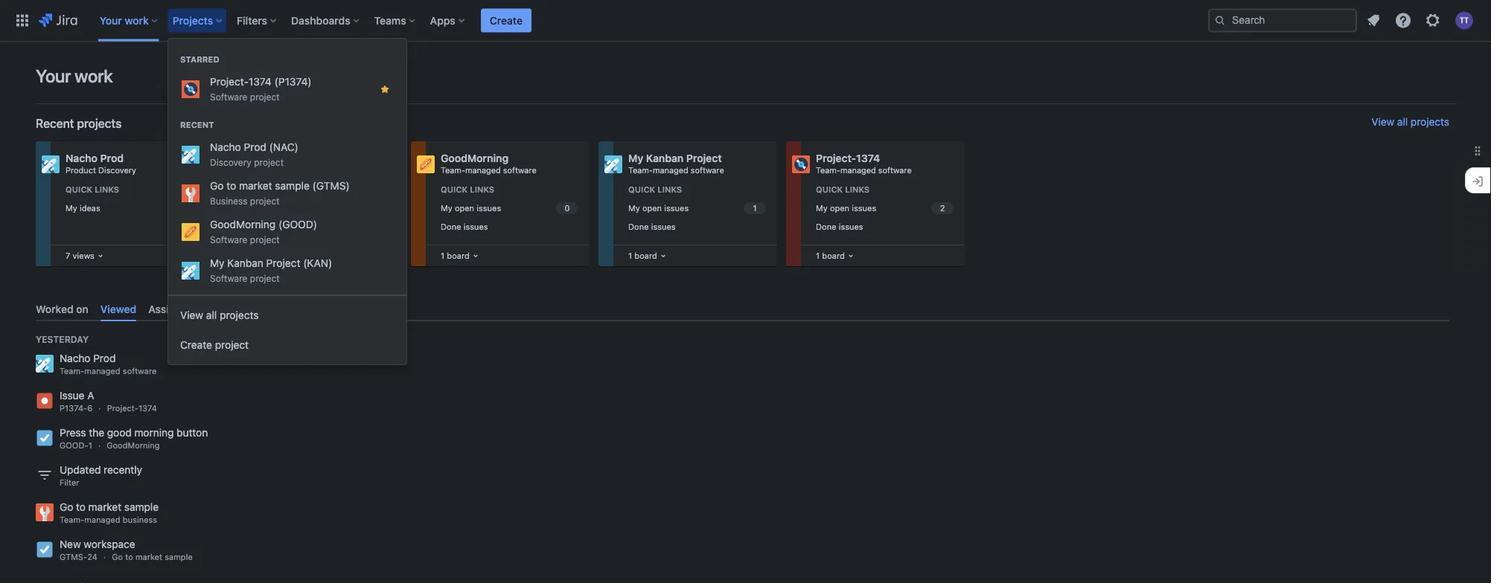 Task type: locate. For each thing, give the bounding box(es) containing it.
go to market sample team-managed business up workspace
[[60, 502, 159, 526]]

banner
[[0, 0, 1492, 42]]

4 links from the left
[[658, 185, 682, 195]]

work left projects
[[125, 14, 149, 26]]

recent up nacho prod (nac) discovery project
[[180, 120, 214, 130]]

create project
[[180, 339, 249, 351]]

my inside my ideas link
[[66, 203, 77, 213]]

project
[[686, 152, 722, 165], [266, 257, 300, 270]]

quick links up '(good)'
[[253, 185, 307, 195]]

filters
[[237, 14, 267, 26]]

create
[[490, 14, 523, 26], [180, 339, 212, 351]]

4 done issues link from the left
[[813, 218, 956, 235]]

· inside new workspace gtms-24 · go to market sample
[[103, 553, 106, 563]]

software inside project-1374 team-managed software
[[879, 166, 912, 175]]

3 done from the left
[[629, 222, 649, 231]]

project inside my kanban project (kan) software project
[[250, 273, 280, 284]]

view all projects
[[1372, 116, 1450, 128], [180, 309, 259, 322]]

1 horizontal spatial 1374
[[249, 76, 272, 88]]

gtms-
[[60, 553, 87, 563]]

project- inside issue a p1374-6 · project-1374
[[107, 404, 138, 414]]

my kanban project (kan) software project
[[210, 257, 332, 284]]

my open issues
[[253, 203, 314, 213], [441, 203, 501, 213], [629, 203, 689, 213], [816, 203, 877, 213]]

3 my open issues link from the left
[[626, 200, 769, 217]]

your work up recent projects
[[36, 66, 113, 86]]

5 quick from the left
[[816, 185, 843, 195]]

0 vertical spatial ·
[[99, 404, 101, 414]]

viewed
[[100, 303, 136, 315]]

board for team-
[[822, 251, 845, 261]]

1 vertical spatial your
[[36, 66, 71, 86]]

0 horizontal spatial recent
[[36, 117, 74, 131]]

links for product
[[95, 185, 119, 195]]

1 vertical spatial business
[[123, 516, 157, 526]]

0 horizontal spatial view all projects link
[[168, 301, 407, 331]]

1 horizontal spatial recent
[[180, 120, 214, 130]]

0 horizontal spatial project
[[266, 257, 300, 270]]

(p1374)
[[274, 76, 312, 88]]

create for create project
[[180, 339, 212, 351]]

1 horizontal spatial view all projects
[[1372, 116, 1450, 128]]

1 vertical spatial work
[[75, 66, 113, 86]]

1 inside popup button
[[629, 251, 632, 261]]

market inside new workspace gtms-24 · go to market sample
[[135, 553, 162, 563]]

goodmorning inside goodmorning (good) software project
[[210, 219, 276, 231]]

1 board for project
[[629, 251, 657, 261]]

go
[[253, 152, 267, 165], [210, 180, 224, 192], [60, 502, 73, 514], [112, 553, 123, 563]]

4 quick from the left
[[629, 185, 655, 195]]

search image
[[1215, 15, 1226, 26]]

project up goodmorning (good) software project
[[250, 196, 280, 206]]

2 done issues from the left
[[441, 222, 488, 231]]

filters button
[[232, 9, 282, 32]]

software inside nacho prod team-managed software
[[123, 367, 157, 377]]

quick down project-1374 team-managed software
[[816, 185, 843, 195]]

0 vertical spatial view all projects
[[1372, 116, 1450, 128]]

1 vertical spatial all
[[206, 309, 217, 322]]

quick
[[66, 185, 92, 195], [253, 185, 280, 195], [441, 185, 468, 195], [629, 185, 655, 195], [816, 185, 843, 195]]

7 views
[[66, 251, 94, 261]]

3 done issues from the left
[[629, 222, 676, 231]]

project down (nac)
[[254, 157, 284, 168]]

done left '(good)'
[[253, 222, 274, 231]]

open
[[267, 203, 287, 213], [455, 203, 474, 213], [643, 203, 662, 213], [830, 203, 850, 213]]

0 vertical spatial business
[[316, 166, 350, 175]]

1 board from the left
[[447, 251, 470, 261]]

your
[[100, 14, 122, 26], [36, 66, 71, 86]]

discovery right product
[[98, 166, 136, 175]]

business up (gtms)
[[316, 166, 350, 175]]

done issues down goodmorning team-managed software
[[441, 222, 488, 231]]

managed
[[278, 166, 313, 175], [465, 166, 501, 175], [653, 166, 689, 175], [841, 166, 876, 175], [84, 367, 120, 377], [84, 516, 120, 526]]

2 1 board button from the left
[[813, 248, 857, 264]]

quick up my ideas
[[66, 185, 92, 195]]

done issues down go to market sample (gtms) business project
[[253, 222, 301, 231]]

2 open from the left
[[455, 203, 474, 213]]

the
[[89, 427, 104, 440]]

create down assigned to me on the bottom of the page
[[180, 339, 212, 351]]

1 open from the left
[[267, 203, 287, 213]]

0 horizontal spatial discovery
[[98, 166, 136, 175]]

my open issues down goodmorning team-managed software
[[441, 203, 501, 213]]

links up ideas
[[95, 185, 119, 195]]

· for a
[[99, 404, 101, 414]]

my open issues link for team-
[[626, 200, 769, 217]]

go up business on the left top of page
[[210, 180, 224, 192]]

new workspace gtms-24 · go to market sample
[[60, 539, 193, 563]]

market up business on the left top of page
[[239, 180, 272, 192]]

1 quick links from the left
[[66, 185, 119, 195]]

open down goodmorning team-managed software
[[455, 203, 474, 213]]

done for kanban
[[629, 222, 649, 231]]

0 horizontal spatial 1 board button
[[438, 248, 482, 264]]

·
[[99, 404, 101, 414], [98, 441, 101, 451], [103, 553, 106, 563]]

group
[[168, 39, 407, 295]]

0 horizontal spatial go to market sample team-managed business
[[60, 502, 159, 526]]

1 vertical spatial kanban
[[227, 257, 264, 270]]

1374 inside issue a p1374-6 · project-1374
[[138, 404, 157, 414]]

discovery up business on the left top of page
[[210, 157, 252, 168]]

kanban for my kanban project
[[646, 152, 684, 165]]

kanban inside my kanban project team-managed software
[[646, 152, 684, 165]]

1 horizontal spatial work
[[125, 14, 149, 26]]

done issues
[[253, 222, 301, 231], [441, 222, 488, 231], [629, 222, 676, 231], [816, 222, 864, 231]]

· inside issue a p1374-6 · project-1374
[[99, 404, 101, 414]]

0 vertical spatial goodmorning
[[441, 152, 509, 165]]

button
[[177, 427, 208, 440]]

1 horizontal spatial your
[[100, 14, 122, 26]]

nacho prod team-managed software
[[60, 353, 157, 377]]

software inside project-1374 (p1374) software project
[[210, 92, 248, 102]]

my open issues down project-1374 team-managed software
[[816, 203, 877, 213]]

quick links for managed
[[441, 185, 495, 195]]

updated recently filter
[[60, 464, 142, 488]]

discovery inside nacho prod (nac) discovery project
[[210, 157, 252, 168]]

0 vertical spatial software
[[210, 92, 248, 102]]

2 board image from the left
[[845, 250, 857, 262]]

1 horizontal spatial create
[[490, 14, 523, 26]]

done issues link up 1 board popup button
[[626, 218, 769, 235]]

done for to
[[253, 222, 274, 231]]

· down the
[[98, 441, 101, 451]]

create project button
[[168, 331, 407, 360]]

0 vertical spatial your work
[[100, 14, 149, 26]]

starred down projects dropdown button
[[180, 55, 219, 64]]

0 horizontal spatial view
[[180, 309, 203, 322]]

1 inside press the good morning button good-1 · goodmorning
[[88, 441, 92, 451]]

done issues link down goodmorning team-managed software
[[438, 218, 581, 235]]

project- inside project-1374 (p1374) software project
[[210, 76, 249, 88]]

market right '24' at the left bottom of page
[[135, 553, 162, 563]]

1 horizontal spatial project
[[686, 152, 722, 165]]

projects
[[173, 14, 213, 26]]

links down my kanban project team-managed software at top left
[[658, 185, 682, 195]]

1 vertical spatial your work
[[36, 66, 113, 86]]

jira image
[[39, 12, 77, 29], [39, 12, 77, 29]]

1 horizontal spatial 1 board button
[[813, 248, 857, 264]]

1 done issues link from the left
[[250, 218, 393, 235]]

my for my kanban project
[[629, 203, 640, 213]]

to up go to market sample (gtms) business project
[[270, 152, 280, 165]]

2 vertical spatial project-
[[107, 404, 138, 414]]

quick down goodmorning team-managed software
[[441, 185, 468, 195]]

1 board button for team-
[[438, 248, 482, 264]]

4 done issues from the left
[[816, 222, 864, 231]]

24
[[87, 553, 97, 563]]

done issues link for sample
[[250, 218, 393, 235]]

2 done from the left
[[441, 222, 461, 231]]

1 done from the left
[[253, 222, 274, 231]]

1
[[441, 251, 445, 261], [629, 251, 632, 261], [816, 251, 820, 261], [88, 441, 92, 451]]

1 board image from the left
[[94, 250, 106, 262]]

done issues link
[[250, 218, 393, 235], [438, 218, 581, 235], [626, 218, 769, 235], [813, 218, 956, 235]]

quick for nacho
[[66, 185, 92, 195]]

board image
[[657, 250, 669, 262], [845, 250, 857, 262]]

4 my open issues from the left
[[816, 203, 877, 213]]

nacho down yesterday
[[60, 353, 90, 365]]

1 vertical spatial ·
[[98, 441, 101, 451]]

3 open from the left
[[643, 203, 662, 213]]

1 vertical spatial view
[[180, 309, 203, 322]]

team- inside nacho prod team-managed software
[[60, 367, 84, 377]]

done issues link down project-1374 team-managed software
[[813, 218, 956, 235]]

5 quick links from the left
[[816, 185, 870, 195]]

2 quick links from the left
[[253, 185, 307, 195]]

2 vertical spatial ·
[[103, 553, 106, 563]]

3 board from the left
[[822, 251, 845, 261]]

work
[[125, 14, 149, 26], [75, 66, 113, 86]]

2 my open issues from the left
[[441, 203, 501, 213]]

1 board button for 1374
[[813, 248, 857, 264]]

press
[[60, 427, 86, 440]]

2 horizontal spatial 1 board
[[816, 251, 845, 261]]

3 software from the top
[[210, 273, 248, 284]]

quick links
[[66, 185, 119, 195], [253, 185, 307, 195], [441, 185, 495, 195], [629, 185, 682, 195], [816, 185, 870, 195]]

1 horizontal spatial goodmorning
[[210, 219, 276, 231]]

quick links down my kanban project team-managed software at top left
[[629, 185, 682, 195]]

open for kanban
[[643, 203, 662, 213]]

1374 inside project-1374 (p1374) software project
[[249, 76, 272, 88]]

2 1 board from the left
[[629, 251, 657, 261]]

kanban inside my kanban project (kan) software project
[[227, 257, 264, 270]]

software inside my kanban project team-managed software
[[691, 166, 724, 175]]

1 quick from the left
[[66, 185, 92, 195]]

project for my kanban project
[[686, 152, 722, 165]]

links for project
[[658, 185, 682, 195]]

assigned
[[148, 303, 194, 315]]

0 vertical spatial view
[[1372, 116, 1395, 128]]

0 horizontal spatial board image
[[94, 250, 106, 262]]

3 my open issues from the left
[[629, 203, 689, 213]]

recent inside group
[[180, 120, 214, 130]]

to inside go to market sample (gtms) business project
[[227, 180, 236, 192]]

nacho inside nacho prod (nac) discovery project
[[210, 141, 241, 153]]

to up business on the left top of page
[[227, 180, 236, 192]]

0 vertical spatial project
[[686, 152, 722, 165]]

1 my open issues from the left
[[253, 203, 314, 213]]

0 vertical spatial starred
[[180, 55, 219, 64]]

0 horizontal spatial project-
[[107, 404, 138, 414]]

business up new workspace gtms-24 · go to market sample
[[123, 516, 157, 526]]

1 vertical spatial view all projects
[[180, 309, 259, 322]]

0 vertical spatial project-
[[210, 76, 249, 88]]

prod inside nacho prod product discovery
[[100, 152, 124, 165]]

apps
[[430, 14, 456, 26]]

2 software from the top
[[210, 235, 248, 245]]

software up 5
[[210, 273, 248, 284]]

my open issues down my kanban project team-managed software at top left
[[629, 203, 689, 213]]

1 vertical spatial project
[[266, 257, 300, 270]]

0 vertical spatial all
[[1398, 116, 1408, 128]]

my open issues link for managed
[[813, 200, 956, 217]]

2 vertical spatial goodmorning
[[107, 441, 160, 451]]

2 board from the left
[[635, 251, 657, 261]]

open up 1 board popup button
[[643, 203, 662, 213]]

0 horizontal spatial board image
[[657, 250, 669, 262]]

on
[[76, 303, 88, 315]]

1 1 board from the left
[[441, 251, 470, 261]]

recent up product
[[36, 117, 74, 131]]

done down project-1374 team-managed software
[[816, 222, 837, 231]]

2 quick from the left
[[253, 185, 280, 195]]

1 board inside popup button
[[629, 251, 657, 261]]

· right '24' at the left bottom of page
[[103, 553, 106, 563]]

nacho up business on the left top of page
[[210, 141, 241, 153]]

team-
[[253, 166, 278, 175], [441, 166, 465, 175], [629, 166, 653, 175], [816, 166, 841, 175], [60, 367, 84, 377], [60, 516, 84, 526]]

to down workspace
[[125, 553, 133, 563]]

1 done issues from the left
[[253, 222, 301, 231]]

1 vertical spatial create
[[180, 339, 212, 351]]

my ideas
[[66, 203, 100, 213]]

project- inside project-1374 team-managed software
[[816, 152, 856, 165]]

done issues for project
[[629, 222, 676, 231]]

prod inside nacho prod (nac) discovery project
[[244, 141, 266, 153]]

to
[[270, 152, 280, 165], [227, 180, 236, 192], [197, 303, 207, 315], [76, 502, 86, 514], [125, 553, 133, 563]]

4 quick links from the left
[[629, 185, 682, 195]]

view
[[1372, 116, 1395, 128], [180, 309, 203, 322]]

nacho inside nacho prod product discovery
[[66, 152, 98, 165]]

board image inside popup button
[[657, 250, 669, 262]]

prod inside nacho prod team-managed software
[[93, 353, 116, 365]]

quick links for product
[[66, 185, 119, 195]]

software inside my kanban project (kan) software project
[[210, 273, 248, 284]]

0 horizontal spatial board
[[447, 251, 470, 261]]

my
[[629, 152, 644, 165], [66, 203, 77, 213], [253, 203, 265, 213], [441, 203, 453, 213], [629, 203, 640, 213], [816, 203, 828, 213], [210, 257, 225, 270]]

kanban for my kanban project (kan)
[[227, 257, 264, 270]]

kanban
[[646, 152, 684, 165], [227, 257, 264, 270]]

my open issues link down (gtms)
[[250, 200, 393, 217]]

1 vertical spatial 1374
[[856, 152, 880, 165]]

create inside primary element
[[490, 14, 523, 26]]

project inside my kanban project (kan) software project
[[266, 257, 300, 270]]

3 quick links from the left
[[441, 185, 495, 195]]

your work
[[100, 14, 149, 26], [36, 66, 113, 86]]

discovery for nacho prod
[[98, 166, 136, 175]]

project
[[250, 92, 280, 102], [254, 157, 284, 168], [250, 196, 280, 206], [250, 235, 280, 245], [250, 273, 280, 284], [215, 339, 249, 351]]

2 vertical spatial 1374
[[138, 404, 157, 414]]

nacho prod (nac) discovery project
[[210, 141, 299, 168]]

1 for 1374
[[816, 251, 820, 261]]

projects button
[[168, 9, 228, 32]]

1 vertical spatial goodmorning
[[210, 219, 276, 231]]

managed inside goodmorning team-managed software
[[465, 166, 501, 175]]

links for team-
[[845, 185, 870, 195]]

board
[[447, 251, 470, 261], [635, 251, 657, 261], [822, 251, 845, 261]]

work up recent projects
[[75, 66, 113, 86]]

market up go to market sample (gtms) business project
[[283, 152, 317, 165]]

nacho up product
[[66, 152, 98, 165]]

create right "apps" dropdown button
[[490, 14, 523, 26]]

done issues link up the '(kan)'
[[250, 218, 393, 235]]

quick down my kanban project team-managed software at top left
[[629, 185, 655, 195]]

nacho
[[210, 141, 241, 153], [66, 152, 98, 165], [60, 353, 90, 365]]

open down project-1374 team-managed software
[[830, 203, 850, 213]]

2 my open issues link from the left
[[438, 200, 581, 217]]

quick links down goodmorning team-managed software
[[441, 185, 495, 195]]

1 board for team-
[[816, 251, 845, 261]]

done issues down project-1374 team-managed software
[[816, 222, 864, 231]]

done down goodmorning team-managed software
[[441, 222, 461, 231]]

recent
[[36, 117, 74, 131], [180, 120, 214, 130]]

done for 1374
[[816, 222, 837, 231]]

1 my open issues link from the left
[[250, 200, 393, 217]]

1 vertical spatial software
[[210, 235, 248, 245]]

1 horizontal spatial discovery
[[210, 157, 252, 168]]

starred
[[180, 55, 219, 64], [255, 303, 292, 315]]

2 horizontal spatial board
[[822, 251, 845, 261]]

0 horizontal spatial business
[[123, 516, 157, 526]]

quick links for project
[[629, 185, 682, 195]]

0 horizontal spatial 1 board
[[441, 251, 470, 261]]

quick for goodmorning
[[441, 185, 468, 195]]

team- inside project-1374 team-managed software
[[816, 166, 841, 175]]

project inside my kanban project team-managed software
[[686, 152, 722, 165]]

goodmorning for team-
[[441, 152, 509, 165]]

1 horizontal spatial board
[[635, 251, 657, 261]]

software up nacho prod (nac) discovery project
[[210, 92, 248, 102]]

board image inside the 7 views dropdown button
[[94, 250, 106, 262]]

1 horizontal spatial 1 board
[[629, 251, 657, 261]]

go to market sample (gtms) business project
[[210, 180, 350, 206]]

0 horizontal spatial 1374
[[138, 404, 157, 414]]

3 links from the left
[[470, 185, 495, 195]]

links up '(good)'
[[282, 185, 307, 195]]

software
[[210, 92, 248, 102], [210, 235, 248, 245], [210, 273, 248, 284]]

your work left projects
[[100, 14, 149, 26]]

1 software from the top
[[210, 92, 248, 102]]

3 done issues link from the left
[[626, 218, 769, 235]]

project down 5
[[215, 339, 249, 351]]

board image for team-
[[470, 250, 482, 262]]

0 vertical spatial your
[[100, 14, 122, 26]]

project down goodmorning (good) software project
[[250, 273, 280, 284]]

business
[[316, 166, 350, 175], [123, 516, 157, 526]]

3 quick from the left
[[441, 185, 468, 195]]

0 vertical spatial create
[[490, 14, 523, 26]]

· right the 6
[[99, 404, 101, 414]]

done
[[253, 222, 274, 231], [441, 222, 461, 231], [629, 222, 649, 231], [816, 222, 837, 231]]

links down goodmorning team-managed software
[[470, 185, 495, 195]]

4 done from the left
[[816, 222, 837, 231]]

project down (p1374)
[[250, 92, 280, 102]]

prod down recent projects
[[100, 152, 124, 165]]

3 1 board from the left
[[816, 251, 845, 261]]

project up my kanban project (kan) software project
[[250, 235, 280, 245]]

Search field
[[1209, 9, 1358, 32]]

2 board image from the left
[[470, 250, 482, 262]]

5 links from the left
[[845, 185, 870, 195]]

go down filter
[[60, 502, 73, 514]]

board image
[[94, 250, 106, 262], [470, 250, 482, 262]]

1 horizontal spatial kanban
[[646, 152, 684, 165]]

quick down nacho prod (nac) discovery project
[[253, 185, 280, 195]]

2 horizontal spatial project-
[[816, 152, 856, 165]]

0 vertical spatial kanban
[[646, 152, 684, 165]]

my open issues link down project-1374 team-managed software
[[813, 200, 956, 217]]

4 open from the left
[[830, 203, 850, 213]]

quick links down project-1374 team-managed software
[[816, 185, 870, 195]]

my open issues up '(good)'
[[253, 203, 314, 213]]

go to market sample team-managed business
[[253, 152, 356, 175], [60, 502, 159, 526]]

discovery inside nacho prod product discovery
[[98, 166, 136, 175]]

go to market sample team-managed business up (gtms)
[[253, 152, 356, 175]]

0 vertical spatial go to market sample team-managed business
[[253, 152, 356, 175]]

my open issues link
[[250, 200, 393, 217], [438, 200, 581, 217], [626, 200, 769, 217], [813, 200, 956, 217]]

starred right 5
[[255, 303, 292, 315]]

2 done issues link from the left
[[438, 218, 581, 235]]

2 horizontal spatial 1374
[[856, 152, 880, 165]]

links down project-1374 team-managed software
[[845, 185, 870, 195]]

1 board image from the left
[[657, 250, 669, 262]]

2 horizontal spatial goodmorning
[[441, 152, 509, 165]]

done issues link for team-
[[626, 218, 769, 235]]

my open issues link down goodmorning team-managed software
[[438, 200, 581, 217]]

1 vertical spatial view all projects link
[[168, 301, 407, 331]]

quick links up ideas
[[66, 185, 119, 195]]

1 horizontal spatial project-
[[210, 76, 249, 88]]

all
[[1398, 116, 1408, 128], [206, 309, 217, 322]]

market
[[283, 152, 317, 165], [239, 180, 272, 192], [88, 502, 121, 514], [135, 553, 162, 563]]

0 horizontal spatial view all projects
[[180, 309, 259, 322]]

my open issues for project
[[629, 203, 689, 213]]

1 1 board button from the left
[[438, 248, 482, 264]]

my open issues link for software
[[438, 200, 581, 217]]

morning
[[134, 427, 174, 440]]

5
[[233, 305, 239, 315]]

1 horizontal spatial projects
[[220, 309, 259, 322]]

2 vertical spatial software
[[210, 273, 248, 284]]

goodmorning
[[441, 152, 509, 165], [210, 219, 276, 231], [107, 441, 160, 451]]

goodmorning inside goodmorning team-managed software
[[441, 152, 509, 165]]

1 horizontal spatial board image
[[470, 250, 482, 262]]

0 horizontal spatial goodmorning
[[107, 441, 160, 451]]

go down workspace
[[112, 553, 123, 563]]

software down business on the left top of page
[[210, 235, 248, 245]]

my for nacho prod
[[66, 203, 77, 213]]

discovery
[[210, 157, 252, 168], [98, 166, 136, 175]]

done up 1 board popup button
[[629, 222, 649, 231]]

open for 1374
[[830, 203, 850, 213]]

board inside popup button
[[635, 251, 657, 261]]

1374
[[249, 76, 272, 88], [856, 152, 880, 165], [138, 404, 157, 414]]

1 board
[[441, 251, 470, 261], [629, 251, 657, 261], [816, 251, 845, 261]]

go inside go to market sample (gtms) business project
[[210, 180, 224, 192]]

0 horizontal spatial starred
[[180, 55, 219, 64]]

view all projects link
[[1372, 116, 1450, 131], [168, 301, 407, 331]]

0 horizontal spatial kanban
[[227, 257, 264, 270]]

6
[[87, 404, 93, 414]]

1374 inside project-1374 team-managed software
[[856, 152, 880, 165]]

my open issues link down my kanban project team-managed software at top left
[[626, 200, 769, 217]]

1 horizontal spatial starred
[[255, 303, 292, 315]]

done for team-
[[441, 222, 461, 231]]

2 links from the left
[[282, 185, 307, 195]]

0 vertical spatial 1374
[[249, 76, 272, 88]]

1 vertical spatial project-
[[816, 152, 856, 165]]

prod up a
[[93, 353, 116, 365]]

open up '(good)'
[[267, 203, 287, 213]]

ideas
[[80, 203, 100, 213]]

0 horizontal spatial create
[[180, 339, 212, 351]]

banner containing your work
[[0, 0, 1492, 42]]

nacho inside nacho prod team-managed software
[[60, 353, 90, 365]]

1 horizontal spatial board image
[[845, 250, 857, 262]]

my for go to market sample
[[253, 203, 265, 213]]

prod
[[244, 141, 266, 153], [100, 152, 124, 165], [93, 353, 116, 365]]

quick for project-
[[816, 185, 843, 195]]

done issues up 1 board popup button
[[629, 222, 676, 231]]

1 links from the left
[[95, 185, 119, 195]]

4 my open issues link from the left
[[813, 200, 956, 217]]

managed inside nacho prod team-managed software
[[84, 367, 120, 377]]

recent for recent
[[180, 120, 214, 130]]

project inside nacho prod (nac) discovery project
[[254, 157, 284, 168]]

0 vertical spatial work
[[125, 14, 149, 26]]

1 horizontal spatial view all projects link
[[1372, 116, 1450, 131]]

group containing project-1374 (p1374)
[[168, 39, 407, 295]]

goodmorning inside press the good morning button good-1 · goodmorning
[[107, 441, 160, 451]]

tab list
[[30, 297, 1456, 322]]

prod left (nac)
[[244, 141, 266, 153]]



Task type: vqa. For each thing, say whether or not it's contained in the screenshot.
SUMMARY link
no



Task type: describe. For each thing, give the bounding box(es) containing it.
market down "updated recently filter"
[[88, 502, 121, 514]]

good-
[[60, 441, 88, 451]]

my open issues link for sample
[[250, 200, 393, 217]]

p1374-
[[60, 404, 87, 414]]

dashboards
[[291, 14, 350, 26]]

to down filter
[[76, 502, 86, 514]]

1 for kanban
[[629, 251, 632, 261]]

1 for team-
[[441, 251, 445, 261]]

done issues for team-
[[816, 222, 864, 231]]

7
[[66, 251, 70, 261]]

1 horizontal spatial view
[[1372, 116, 1395, 128]]

nacho prod product discovery
[[66, 152, 136, 175]]

(kan)
[[303, 257, 332, 270]]

yesterday
[[36, 335, 89, 345]]

business
[[210, 196, 248, 206]]

2 horizontal spatial projects
[[1411, 116, 1450, 128]]

quick for go
[[253, 185, 280, 195]]

your profile and settings image
[[1456, 12, 1474, 29]]

press the good morning button good-1 · goodmorning
[[60, 427, 208, 451]]

work inside dropdown button
[[125, 14, 149, 26]]

open for team-
[[455, 203, 474, 213]]

1 board button
[[626, 248, 669, 264]]

filter
[[60, 479, 79, 488]]

quick for my
[[629, 185, 655, 195]]

discovery for nacho prod (nac)
[[210, 157, 252, 168]]

quick links for team-
[[816, 185, 870, 195]]

me
[[209, 303, 224, 315]]

prod for product
[[100, 152, 124, 165]]

1 board for managed
[[441, 251, 470, 261]]

0 horizontal spatial all
[[206, 309, 217, 322]]

good
[[107, 427, 132, 440]]

my kanban project team-managed software
[[629, 152, 724, 175]]

notifications image
[[1365, 12, 1383, 29]]

issue
[[60, 390, 85, 402]]

1 vertical spatial go to market sample team-managed business
[[60, 502, 159, 526]]

project- for project-1374
[[816, 152, 856, 165]]

quick links for market
[[253, 185, 307, 195]]

assigned to me
[[148, 303, 224, 315]]

to left me
[[197, 303, 207, 315]]

updated
[[60, 464, 101, 477]]

to inside new workspace gtms-24 · go to market sample
[[125, 553, 133, 563]]

team- inside my kanban project team-managed software
[[629, 166, 653, 175]]

(good)
[[279, 219, 317, 231]]

goodmorning for (good)
[[210, 219, 276, 231]]

recently
[[104, 464, 142, 477]]

create for create
[[490, 14, 523, 26]]

· for workspace
[[103, 553, 106, 563]]

create button
[[481, 9, 532, 32]]

project inside button
[[215, 339, 249, 351]]

project- for project-1374 (p1374)
[[210, 76, 249, 88]]

managed inside my kanban project team-managed software
[[653, 166, 689, 175]]

recent for recent projects
[[36, 117, 74, 131]]

recent projects
[[36, 117, 122, 131]]

project-1374 (p1374) software project
[[210, 76, 312, 102]]

open for to
[[267, 203, 287, 213]]

sample inside go to market sample (gtms) business project
[[275, 180, 310, 192]]

goodmorning (good) software project
[[210, 219, 317, 245]]

my open issues for market
[[253, 203, 314, 213]]

teams button
[[370, 9, 421, 32]]

0 horizontal spatial your
[[36, 66, 71, 86]]

apps button
[[426, 9, 471, 32]]

1374 for team-
[[856, 152, 880, 165]]

nacho for team-
[[60, 353, 90, 365]]

done issues link for managed
[[813, 218, 956, 235]]

go left (nac)
[[253, 152, 267, 165]]

my for project-1374
[[816, 203, 828, 213]]

goodmorning team-managed software
[[441, 152, 537, 175]]

managed inside project-1374 team-managed software
[[841, 166, 876, 175]]

links for market
[[282, 185, 307, 195]]

board for project
[[635, 251, 657, 261]]

your inside your work dropdown button
[[100, 14, 122, 26]]

my for goodmorning
[[441, 203, 453, 213]]

views
[[73, 251, 94, 261]]

project inside project-1374 (p1374) software project
[[250, 92, 280, 102]]

prod for (nac)
[[244, 141, 266, 153]]

go inside new workspace gtms-24 · go to market sample
[[112, 553, 123, 563]]

project for my kanban project (kan)
[[266, 257, 300, 270]]

(gtms)
[[312, 180, 350, 192]]

a
[[87, 390, 94, 402]]

worked on
[[36, 303, 88, 315]]

prod for team-
[[93, 353, 116, 365]]

workspace
[[84, 539, 135, 551]]

1 horizontal spatial all
[[1398, 116, 1408, 128]]

1 horizontal spatial business
[[316, 166, 350, 175]]

teams
[[374, 14, 406, 26]]

your work inside your work dropdown button
[[100, 14, 149, 26]]

market inside go to market sample (gtms) business project
[[239, 180, 272, 192]]

software inside goodmorning team-managed software
[[503, 166, 537, 175]]

board image for project
[[657, 250, 669, 262]]

(nac)
[[269, 141, 299, 153]]

appswitcher icon image
[[13, 12, 31, 29]]

settings image
[[1425, 12, 1442, 29]]

help image
[[1395, 12, 1413, 29]]

board image for prod
[[94, 250, 106, 262]]

nacho for product
[[66, 152, 98, 165]]

1374 for (p1374)
[[249, 76, 272, 88]]

project-1374 team-managed software
[[816, 152, 912, 175]]

product
[[66, 166, 96, 175]]

0 horizontal spatial work
[[75, 66, 113, 86]]

software inside goodmorning (good) software project
[[210, 235, 248, 245]]

sample inside new workspace gtms-24 · go to market sample
[[165, 553, 193, 563]]

dashboards button
[[287, 9, 365, 32]]

primary element
[[9, 0, 1209, 41]]

done issues for market
[[253, 222, 301, 231]]

1 vertical spatial starred
[[255, 303, 292, 315]]

project inside goodmorning (good) software project
[[250, 235, 280, 245]]

my inside my kanban project (kan) software project
[[210, 257, 225, 270]]

team- inside goodmorning team-managed software
[[441, 166, 465, 175]]

star project-1374 (p1374) image
[[379, 83, 391, 95]]

0 vertical spatial view all projects link
[[1372, 116, 1450, 131]]

worked
[[36, 303, 73, 315]]

my open issues for managed
[[441, 203, 501, 213]]

my open issues for team-
[[816, 203, 877, 213]]

tab list containing worked on
[[30, 297, 1456, 322]]

done issues for managed
[[441, 222, 488, 231]]

0 horizontal spatial projects
[[77, 117, 122, 131]]

· inside press the good morning button good-1 · goodmorning
[[98, 441, 101, 451]]

board image for team-
[[845, 250, 857, 262]]

nacho for (nac)
[[210, 141, 241, 153]]

links for managed
[[470, 185, 495, 195]]

board for managed
[[447, 251, 470, 261]]

new
[[60, 539, 81, 551]]

my inside my kanban project team-managed software
[[629, 152, 644, 165]]

7 views button
[[63, 248, 106, 264]]

your work button
[[95, 9, 164, 32]]

issue a p1374-6 · project-1374
[[60, 390, 157, 414]]

done issues link for software
[[438, 218, 581, 235]]

starred inside group
[[180, 55, 219, 64]]

1 horizontal spatial go to market sample team-managed business
[[253, 152, 356, 175]]

my ideas link
[[63, 200, 206, 217]]

project inside go to market sample (gtms) business project
[[250, 196, 280, 206]]



